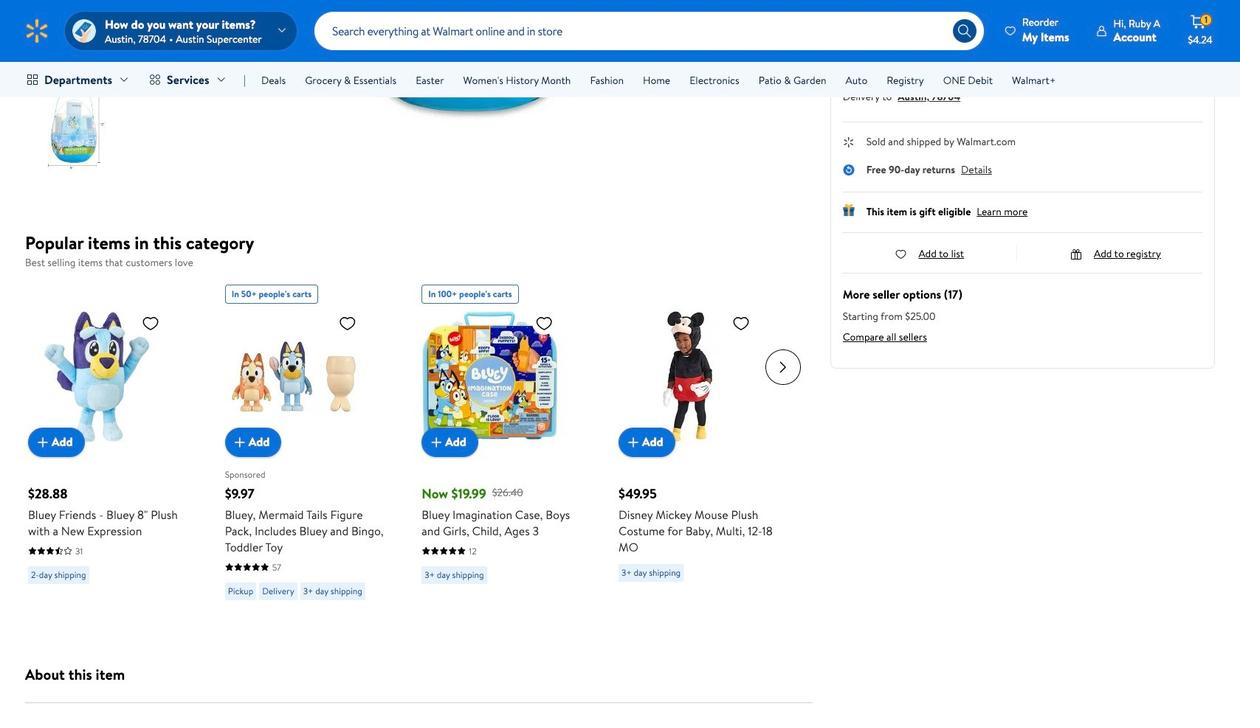 Task type: vqa. For each thing, say whether or not it's contained in the screenshot.
left add to cart image
yes



Task type: describe. For each thing, give the bounding box(es) containing it.
add to favorites list, bluey, mermaid tails figure pack, includes bluey and bingo, toddler toy image
[[339, 314, 356, 333]]

gifting made easy image
[[843, 204, 855, 216]]

disney mickey mouse plush costume for baby, multi, 12-18 mo image
[[619, 308, 756, 446]]

disney bluey deluxe activity egg, for child ages 3+ - image 4 of 5 image
[[32, 0, 119, 76]]

add to favorites list, bluey imagination case, boys and girls, child, ages 3 image
[[535, 314, 553, 333]]

search icon image
[[957, 24, 972, 38]]

add to cart image for bluey friends - bluey 8" plush with a new expression "image"
[[34, 434, 52, 451]]

2 product group from the left
[[225, 279, 389, 606]]

add to favorites list, disney mickey mouse plush costume for baby, multi, 12-18 mo image
[[732, 314, 750, 333]]

bluey, mermaid tails figure pack, includes bluey and bingo, toddler toy image
[[225, 308, 362, 446]]

disney bluey deluxe activity egg, for child ages 3+ image
[[232, 0, 704, 140]]

add to cart image for bluey, mermaid tails figure pack, includes bluey and bingo, toddler toy image on the left
[[231, 434, 249, 451]]

Search search field
[[314, 12, 984, 50]]

add to cart image for 'disney mickey mouse plush costume for baby, multi, 12-18 mo' image
[[625, 434, 642, 451]]

disney bluey deluxe activity egg, for child ages 3+ - image 5 of 5 image
[[32, 85, 119, 171]]



Task type: locate. For each thing, give the bounding box(es) containing it.
 image
[[72, 19, 96, 43]]

1 product group from the left
[[28, 279, 192, 606]]

bluey friends - bluey 8" plush with a new expression image
[[28, 308, 165, 446]]

1 add to cart image from the left
[[231, 434, 249, 451]]

2 add to cart image from the left
[[428, 434, 445, 451]]

0 horizontal spatial add to cart image
[[231, 434, 249, 451]]

add to cart image for the bluey imagination case, boys and girls, child, ages 3 'image'
[[428, 434, 445, 451]]

4 product group from the left
[[619, 279, 783, 606]]

1 add to cart image from the left
[[34, 434, 52, 451]]

bluey imagination case, boys and girls, child, ages 3 image
[[422, 308, 559, 446]]

add to favorites list, bluey friends - bluey 8" plush with a new expression image
[[142, 314, 159, 333]]

add to cart image
[[231, 434, 249, 451], [625, 434, 642, 451]]

intent image for shipping image
[[889, 0, 913, 9]]

next slide for popular items in this category list image
[[765, 350, 801, 385]]

product group
[[28, 279, 192, 606], [225, 279, 389, 606], [422, 279, 586, 606], [619, 279, 783, 606]]

walmart homepage image
[[24, 18, 50, 44]]

add to cart image
[[34, 434, 52, 451], [428, 434, 445, 451]]

0 horizontal spatial add to cart image
[[34, 434, 52, 451]]

1 horizontal spatial add to cart image
[[428, 434, 445, 451]]

Walmart Site-Wide search field
[[314, 12, 984, 50]]

2 add to cart image from the left
[[625, 434, 642, 451]]

1 horizontal spatial add to cart image
[[625, 434, 642, 451]]

3 product group from the left
[[422, 279, 586, 606]]



